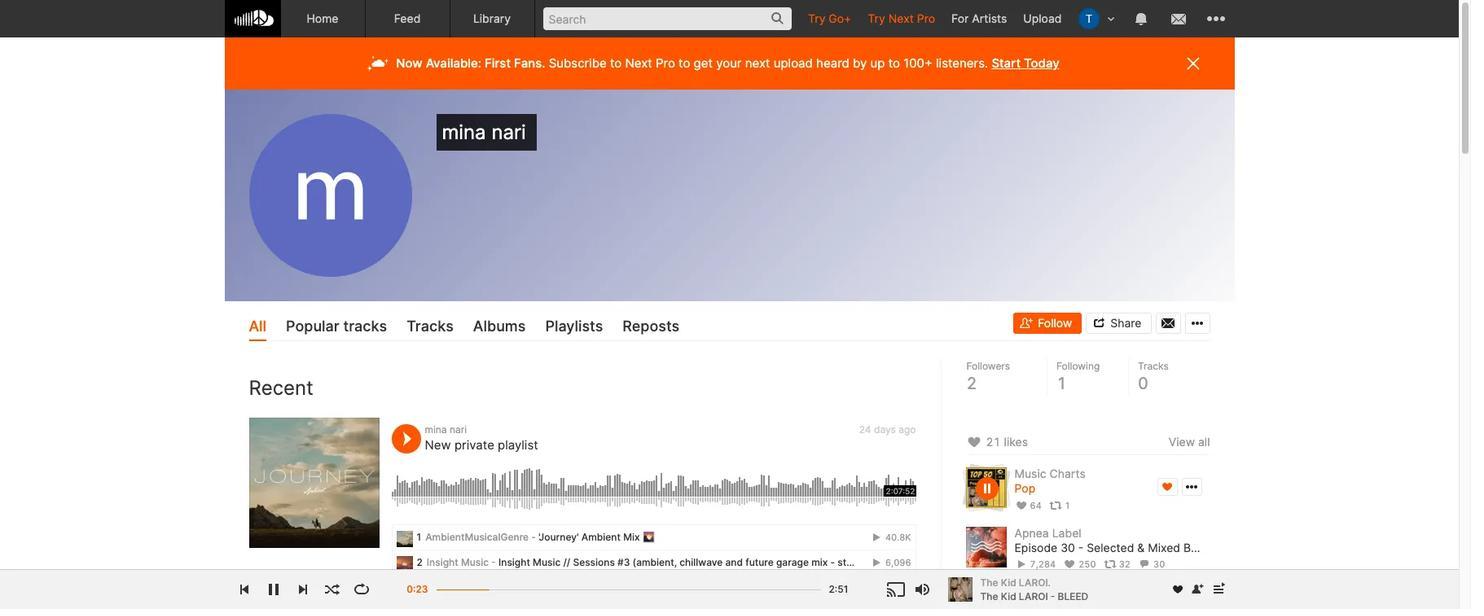Task type: locate. For each thing, give the bounding box(es) containing it.
0 vertical spatial nari
[[492, 121, 526, 144]]

to
[[610, 55, 622, 71], [679, 55, 691, 71], [889, 55, 900, 71]]

(ambient,
[[633, 556, 677, 568], [633, 582, 677, 594]]

tracks
[[343, 318, 387, 335]]

future for #2
[[746, 582, 774, 594]]

laroi.
[[1019, 577, 1051, 589]]

the kid laroi. link
[[981, 576, 1163, 590]]

try left go+
[[808, 11, 826, 25]]

mix left 6,096 on the right of page
[[812, 556, 828, 568]]

feed
[[394, 11, 421, 25]]

mix
[[624, 531, 640, 543]]

'journey' ambient mix 🌄 element
[[396, 531, 413, 548]]

all
[[1199, 435, 1211, 449]]

1 vertical spatial kid
[[1001, 590, 1017, 603]]

chillwave down 2 insight music         - insight music // sessions #3 (ambient, chillwave and future garage mix - study music)
[[680, 582, 723, 594]]

playlists link
[[546, 314, 603, 342]]

1 vertical spatial tracks
[[1138, 361, 1169, 373]]

1 vertical spatial study
[[838, 582, 864, 594]]

first
[[485, 55, 511, 71]]

music)
[[867, 556, 898, 568], [867, 582, 898, 594]]

(ambient, down 2 insight music         - insight music // sessions #3 (ambient, chillwave and future garage mix - study music)
[[633, 582, 677, 594]]

laroi
[[1019, 590, 1049, 603]]

music charts pop
[[1015, 467, 1086, 496]]

kid left laroi
[[1001, 590, 1017, 603]]

try go+ link
[[800, 0, 860, 37]]

tracks link
[[407, 314, 454, 342]]

2 // from the top
[[564, 582, 571, 594]]

0 horizontal spatial 2
[[417, 556, 423, 568]]

1 link
[[1050, 500, 1071, 511]]

tracks right tracks
[[407, 318, 454, 335]]

mina nari
[[442, 121, 532, 144]]

1 study from the top
[[838, 556, 864, 568]]

next
[[889, 11, 914, 25], [625, 55, 653, 71]]

2 horizontal spatial to
[[889, 55, 900, 71]]

nari up private
[[450, 423, 467, 436]]

and down 2 insight music         - insight music // sessions #3 (ambient, chillwave and future garage mix - study music)
[[726, 582, 743, 594]]

ambientmusicalgenre down 250 link
[[1015, 585, 1133, 599]]

next down search search field
[[625, 55, 653, 71]]

popular tracks
[[286, 318, 387, 335]]

all link
[[249, 314, 267, 342]]

listeners.
[[936, 55, 989, 71]]

next
[[745, 55, 771, 71]]

study left 13k
[[838, 582, 864, 594]]

sessions for #3
[[573, 556, 615, 568]]

go+
[[829, 11, 852, 25]]

mina for mina nari
[[442, 121, 486, 144]]

(ambient, down the 🌄
[[633, 556, 677, 568]]

30 link
[[1138, 559, 1166, 570]]

1 vertical spatial and
[[726, 582, 743, 594]]

mix left 2:51
[[812, 582, 828, 594]]

0 vertical spatial 2
[[967, 374, 977, 394]]

1 down following
[[1057, 374, 1068, 394]]

0 vertical spatial and
[[726, 556, 743, 568]]

1 vertical spatial (ambient,
[[633, 582, 677, 594]]

the kid laroi - bleed element
[[948, 578, 973, 602]]

1 vertical spatial //
[[564, 582, 571, 594]]

pro left get
[[656, 55, 675, 71]]

None search field
[[535, 0, 800, 37]]

music) for insight music // sessions #2 (ambient, chillwave and future garage mix - study music)
[[867, 582, 898, 594]]

nari for mina nari
[[492, 121, 526, 144]]

1 future from the top
[[746, 556, 774, 568]]

music) for insight music // sessions #3 (ambient, chillwave and future garage mix - study music)
[[867, 556, 898, 568]]

nari inside mina nari new private playlist
[[450, 423, 467, 436]]

0 vertical spatial music)
[[867, 556, 898, 568]]

0 horizontal spatial ambientmusicalgenre
[[426, 531, 529, 543]]

1 vertical spatial chillwave
[[680, 582, 723, 594]]

pop element
[[966, 468, 1007, 509]]

1 up label
[[1065, 500, 1071, 511]]

selected
[[1087, 541, 1135, 555]]

2 try from the left
[[868, 11, 886, 25]]

try next pro
[[868, 11, 936, 25]]

1 horizontal spatial to
[[679, 55, 691, 71]]

1 vertical spatial 1
[[1065, 500, 1071, 511]]

'journey'
[[539, 531, 579, 543]]

try
[[808, 11, 826, 25], [868, 11, 886, 25]]

2 vertical spatial 1
[[417, 531, 421, 543]]

0 horizontal spatial try
[[808, 11, 826, 25]]

0 vertical spatial mix
[[812, 556, 828, 568]]

1 vertical spatial garage
[[777, 582, 809, 594]]

2 future from the top
[[746, 582, 774, 594]]

0 vertical spatial pro
[[917, 11, 936, 25]]

- inside apnea label episode 30 - selected & mixed by kyrro
[[1079, 541, 1084, 555]]

1 vertical spatial pro
[[656, 55, 675, 71]]

ambientmusicalgenre
[[426, 531, 529, 543], [1015, 585, 1133, 599]]

the
[[981, 577, 999, 589], [981, 590, 999, 603]]

playlist
[[498, 437, 538, 453]]

upload
[[1024, 11, 1062, 25]]

0 vertical spatial 30
[[1061, 541, 1076, 555]]

2
[[967, 374, 977, 394], [417, 556, 423, 568]]

1 sessions from the top
[[573, 556, 615, 568]]

#3
[[618, 556, 630, 568]]

1 vertical spatial mina
[[425, 423, 447, 436]]

study up 2:51
[[838, 556, 864, 568]]

home link
[[281, 0, 365, 37]]

chillwave up 3 insight music         - insight music // sessions #2 (ambient, chillwave and future garage mix - study music) 13k
[[680, 556, 723, 568]]

1 vertical spatial the
[[981, 590, 999, 603]]

ambientmusicalgenre right ''journey' ambient mix 🌄' element
[[426, 531, 529, 543]]

1 vertical spatial next
[[625, 55, 653, 71]]

1 vertical spatial 2
[[417, 556, 423, 568]]

mina down available:
[[442, 121, 486, 144]]

0 horizontal spatial to
[[610, 55, 622, 71]]

0 vertical spatial tracks
[[407, 318, 454, 335]]

1 music) from the top
[[867, 556, 898, 568]]

tracks for tracks 0
[[1138, 361, 1169, 373]]

to right 'subscribe'
[[610, 55, 622, 71]]

try for try go+
[[808, 11, 826, 25]]

sessions
[[573, 556, 615, 568], [574, 582, 615, 594]]

0 horizontal spatial 30
[[1061, 541, 1076, 555]]

pro
[[917, 11, 936, 25], [656, 55, 675, 71]]

mina nari link
[[425, 423, 467, 436]]

// for #3
[[563, 556, 571, 568]]

1 horizontal spatial 30
[[1154, 559, 1166, 570]]

for artists link
[[944, 0, 1016, 37]]

1 chillwave from the top
[[680, 556, 723, 568]]

1 horizontal spatial ambientmusicalgenre
[[1015, 585, 1133, 599]]

days
[[874, 423, 896, 436]]

sessions left the #2 at left bottom
[[574, 582, 615, 594]]

2 sessions from the top
[[574, 582, 615, 594]]

popular tracks link
[[286, 314, 387, 342]]

0 vertical spatial 1
[[1057, 374, 1068, 394]]

1 vertical spatial nari
[[450, 423, 467, 436]]

1 try from the left
[[808, 11, 826, 25]]

2 garage from the top
[[777, 582, 809, 594]]

episode
[[1015, 541, 1058, 555]]

tracks
[[407, 318, 454, 335], [1138, 361, 1169, 373]]

episode 30 - selected & mixed by kyrro link
[[1015, 541, 1230, 556]]

label
[[1053, 526, 1082, 540]]

7,284
[[1031, 559, 1056, 570]]

1 inside playlist stats element
[[1065, 500, 1071, 511]]

0 vertical spatial //
[[563, 556, 571, 568]]

pro left for
[[917, 11, 936, 25]]

mina for mina nari new private playlist
[[425, 423, 447, 436]]

- inside the kid laroi. the kid laroi - bleed
[[1051, 590, 1056, 603]]

1 vertical spatial music)
[[867, 582, 898, 594]]

1 (ambient, from the top
[[633, 556, 677, 568]]

2 mix from the top
[[812, 582, 828, 594]]

to right up
[[889, 55, 900, 71]]

1 vertical spatial sessions
[[574, 582, 615, 594]]

track stats element
[[1015, 556, 1211, 574]]

tracks up 0
[[1138, 361, 1169, 373]]

1 ambientmusicalgenre         - 'journey' ambient mix 🌄
[[417, 531, 655, 543]]

0 vertical spatial garage
[[777, 556, 809, 568]]

1 horizontal spatial next
[[889, 11, 914, 25]]

2 insight music         - insight music // sessions #3 (ambient, chillwave and future garage mix - study music)
[[417, 556, 898, 568]]

1 horizontal spatial tracks
[[1138, 361, 1169, 373]]

music) down the 40.8k
[[867, 556, 898, 568]]

0 vertical spatial kid
[[1001, 577, 1017, 589]]

1 and from the top
[[726, 556, 743, 568]]

2 (ambient, from the top
[[633, 582, 677, 594]]

0 vertical spatial the
[[981, 577, 999, 589]]

40.8k
[[883, 532, 912, 543]]

30
[[1061, 541, 1076, 555], [1154, 559, 1166, 570]]

1 right ''journey' ambient mix 🌄' element
[[417, 531, 421, 543]]

2 right the insight music // sessions #3 (ambient, chillwave and future garage mix - study music) element
[[417, 556, 423, 568]]

0 vertical spatial future
[[746, 556, 774, 568]]

0 vertical spatial sessions
[[573, 556, 615, 568]]

3
[[417, 582, 423, 594]]

try right go+
[[868, 11, 886, 25]]

2 and from the top
[[726, 582, 743, 594]]

now
[[396, 55, 423, 71]]

kid left "laroi."
[[1001, 577, 1017, 589]]

mina nari's avatar element
[[249, 114, 412, 277]]

1 horizontal spatial nari
[[492, 121, 526, 144]]

0 vertical spatial chillwave
[[680, 556, 723, 568]]

2 to from the left
[[679, 55, 691, 71]]

2 kid from the top
[[1001, 590, 1017, 603]]

0 horizontal spatial tracks
[[407, 318, 454, 335]]

next up image
[[1209, 580, 1229, 600]]

playlist stats element
[[1015, 497, 1211, 515]]

nari down first in the left of the page
[[492, 121, 526, 144]]

0 horizontal spatial pro
[[656, 55, 675, 71]]

share button
[[1087, 313, 1152, 334]]

new
[[425, 437, 451, 453]]

progress bar
[[436, 582, 821, 609]]

&
[[1138, 541, 1145, 555]]

all
[[249, 318, 267, 335]]

(ambient, for #3
[[633, 556, 677, 568]]

mina inside mina nari new private playlist
[[425, 423, 447, 436]]

0 vertical spatial (ambient,
[[633, 556, 677, 568]]

follow button
[[1014, 313, 1082, 334]]

music) down 6,096 on the right of page
[[867, 582, 898, 594]]

0 vertical spatial mina
[[442, 121, 486, 144]]

3 insight music         - insight music // sessions #2 (ambient, chillwave and future garage mix - study music) 13k
[[417, 582, 912, 594]]

future
[[746, 556, 774, 568], [746, 582, 774, 594]]

2 down followers
[[967, 374, 977, 394]]

2 study from the top
[[838, 582, 864, 594]]

mina
[[442, 121, 486, 144], [425, 423, 447, 436]]

1 horizontal spatial try
[[868, 11, 886, 25]]

2 music) from the top
[[867, 582, 898, 594]]

mina up 'new'
[[425, 423, 447, 436]]

0 horizontal spatial nari
[[450, 423, 467, 436]]

your
[[716, 55, 742, 71]]

2 inside followers 2
[[967, 374, 977, 394]]

study for insight music // sessions #3 (ambient, chillwave and future garage mix - study music)
[[838, 556, 864, 568]]

1 // from the top
[[563, 556, 571, 568]]

available:
[[426, 55, 482, 71]]

1 garage from the top
[[777, 556, 809, 568]]

sessions for #2
[[574, 582, 615, 594]]

garage for insight music // sessions #2 (ambient, chillwave and future garage mix - study music)
[[777, 582, 809, 594]]

1 mix from the top
[[812, 556, 828, 568]]

kid
[[1001, 577, 1017, 589], [1001, 590, 1017, 603]]

-
[[532, 531, 536, 543], [1079, 541, 1084, 555], [492, 556, 496, 568], [831, 556, 835, 568], [492, 582, 496, 594], [831, 582, 835, 594], [1051, 590, 1056, 603]]

chillwave for #2
[[680, 582, 723, 594]]

private
[[455, 437, 495, 453]]

next up 100+
[[889, 11, 914, 25]]

1 vertical spatial 30
[[1154, 559, 1166, 570]]

future for #3
[[746, 556, 774, 568]]

30 down label
[[1061, 541, 1076, 555]]

1 vertical spatial future
[[746, 582, 774, 594]]

apnea label link
[[1015, 526, 1082, 540]]

sessions down ambient
[[573, 556, 615, 568]]

to left get
[[679, 55, 691, 71]]

1 horizontal spatial 2
[[967, 374, 977, 394]]

and up 3 insight music         - insight music // sessions #2 (ambient, chillwave and future garage mix - study music) 13k
[[726, 556, 743, 568]]

1 vertical spatial ambientmusicalgenre
[[1015, 585, 1133, 599]]

30 down mixed
[[1154, 559, 1166, 570]]

2 chillwave from the top
[[680, 582, 723, 594]]

0 vertical spatial study
[[838, 556, 864, 568]]

1 vertical spatial mix
[[812, 582, 828, 594]]

by
[[1184, 541, 1198, 555]]

recent
[[249, 377, 314, 400]]

like image
[[966, 433, 983, 452]]



Task type: vqa. For each thing, say whether or not it's contained in the screenshot.
mina corresponding to mina nari
yes



Task type: describe. For each thing, give the bounding box(es) containing it.
1 for 1 ambientmusicalgenre         - 'journey' ambient mix 🌄
[[417, 531, 421, 543]]

albums
[[473, 318, 526, 335]]

following
[[1057, 361, 1100, 373]]

get
[[694, 55, 713, 71]]

21
[[986, 435, 1001, 449]]

try next pro link
[[860, 0, 944, 37]]

100+
[[904, 55, 933, 71]]

follow
[[1038, 317, 1073, 330]]

13k
[[894, 582, 912, 594]]

library
[[473, 11, 511, 25]]

0 horizontal spatial next
[[625, 55, 653, 71]]

followers 2
[[967, 361, 1011, 394]]

episode 30 - selected & mixed by kyrro element
[[966, 527, 1007, 568]]

2:51
[[829, 583, 849, 596]]

0
[[1138, 374, 1149, 394]]

the kid laroi - bleed link
[[981, 590, 1089, 604]]

today
[[1024, 55, 1060, 71]]

ambientmusicalgenre link
[[1015, 585, 1133, 599]]

heard
[[817, 55, 850, 71]]

1 kid from the top
[[1001, 577, 1017, 589]]

insight music // sessions #2 (ambient, chillwave and future garage mix - study music) element
[[396, 582, 413, 598]]

reposts
[[623, 318, 680, 335]]

tracks for tracks
[[407, 318, 454, 335]]

24 days ago
[[860, 423, 916, 436]]

3 to from the left
[[889, 55, 900, 71]]

now available: first fans. subscribe to next pro to get your next upload heard by up to 100+ listeners. start today
[[396, 55, 1060, 71]]

'daydream' ambient mix element
[[396, 607, 413, 610]]

feed link
[[365, 0, 450, 37]]

kyrro
[[1201, 541, 1230, 555]]

share
[[1111, 317, 1142, 330]]

try for try next pro
[[868, 11, 886, 25]]

insight music // sessions #3 (ambient, chillwave and future garage mix - study music) element
[[396, 557, 413, 573]]

study for insight music // sessions #2 (ambient, chillwave and future garage mix - study music)
[[838, 582, 864, 594]]

followers
[[967, 361, 1011, 373]]

chillwave for #3
[[680, 556, 723, 568]]

ambient
[[582, 531, 621, 543]]

1 to from the left
[[610, 55, 622, 71]]

albums link
[[473, 314, 526, 342]]

apnea label episode 30 - selected & mixed by kyrro
[[1015, 526, 1230, 555]]

1 inside the following 1
[[1057, 374, 1068, 394]]

mina nari new private playlist
[[425, 423, 538, 453]]

mix for insight music // sessions #3 (ambient, chillwave and future garage mix - study music)
[[812, 556, 828, 568]]

view all
[[1169, 435, 1211, 449]]

1 for 1
[[1065, 500, 1071, 511]]

up
[[871, 55, 885, 71]]

(ambient, for #2
[[633, 582, 677, 594]]

for artists
[[952, 11, 1008, 25]]

likes
[[1004, 435, 1028, 449]]

start today link
[[992, 55, 1060, 71]]

// for #2
[[564, 582, 571, 594]]

by
[[853, 55, 867, 71]]

home
[[307, 11, 339, 25]]

try go+
[[808, 11, 852, 25]]

tara schultz's avatar element
[[1079, 8, 1100, 29]]

24
[[860, 423, 872, 436]]

popular
[[286, 318, 340, 335]]

2 the from the top
[[981, 590, 999, 603]]

mix for insight music // sessions #2 (ambient, chillwave and future garage mix - study music)
[[812, 582, 828, 594]]

64 link
[[1015, 500, 1042, 511]]

and for #3
[[726, 556, 743, 568]]

0 vertical spatial ambientmusicalgenre
[[426, 531, 529, 543]]

view
[[1169, 435, 1196, 449]]

apnea
[[1015, 526, 1049, 540]]

the kid laroi. the kid laroi - bleed
[[981, 577, 1089, 603]]

charts
[[1050, 467, 1086, 481]]

upload link
[[1016, 0, 1070, 37]]

artists
[[972, 11, 1008, 25]]

1 horizontal spatial pro
[[917, 11, 936, 25]]

32 link
[[1104, 559, 1131, 570]]

250
[[1079, 559, 1097, 570]]

subscribe
[[549, 55, 607, 71]]

new private playlist element
[[249, 418, 379, 548]]

Search search field
[[543, 7, 792, 30]]

and for #2
[[726, 582, 743, 594]]

30 inside track stats element
[[1154, 559, 1166, 570]]

21 likes
[[986, 435, 1028, 449]]

ago
[[899, 423, 916, 436]]

pop
[[1015, 482, 1036, 496]]

upload
[[774, 55, 813, 71]]

for
[[952, 11, 969, 25]]

following 1
[[1057, 361, 1100, 394]]

pop link
[[1015, 482, 1036, 497]]

'infinite' ambient mix element
[[966, 586, 1007, 610]]

#2
[[618, 582, 630, 594]]

fans.
[[514, 55, 546, 71]]

music inside the music charts pop
[[1015, 467, 1047, 481]]

nari for mina nari new private playlist
[[450, 423, 467, 436]]

30 inside apnea label episode 30 - selected & mixed by kyrro
[[1061, 541, 1076, 555]]

playlists
[[546, 318, 603, 335]]

6,096
[[883, 557, 912, 568]]

new private playlist link
[[425, 437, 538, 453]]

0 vertical spatial next
[[889, 11, 914, 25]]

64
[[1031, 500, 1042, 511]]

garage for insight music // sessions #3 (ambient, chillwave and future garage mix - study music)
[[777, 556, 809, 568]]

bleed
[[1058, 590, 1089, 603]]

250 link
[[1064, 559, 1097, 570]]

1 the from the top
[[981, 577, 999, 589]]

tracks 0
[[1138, 361, 1169, 394]]



